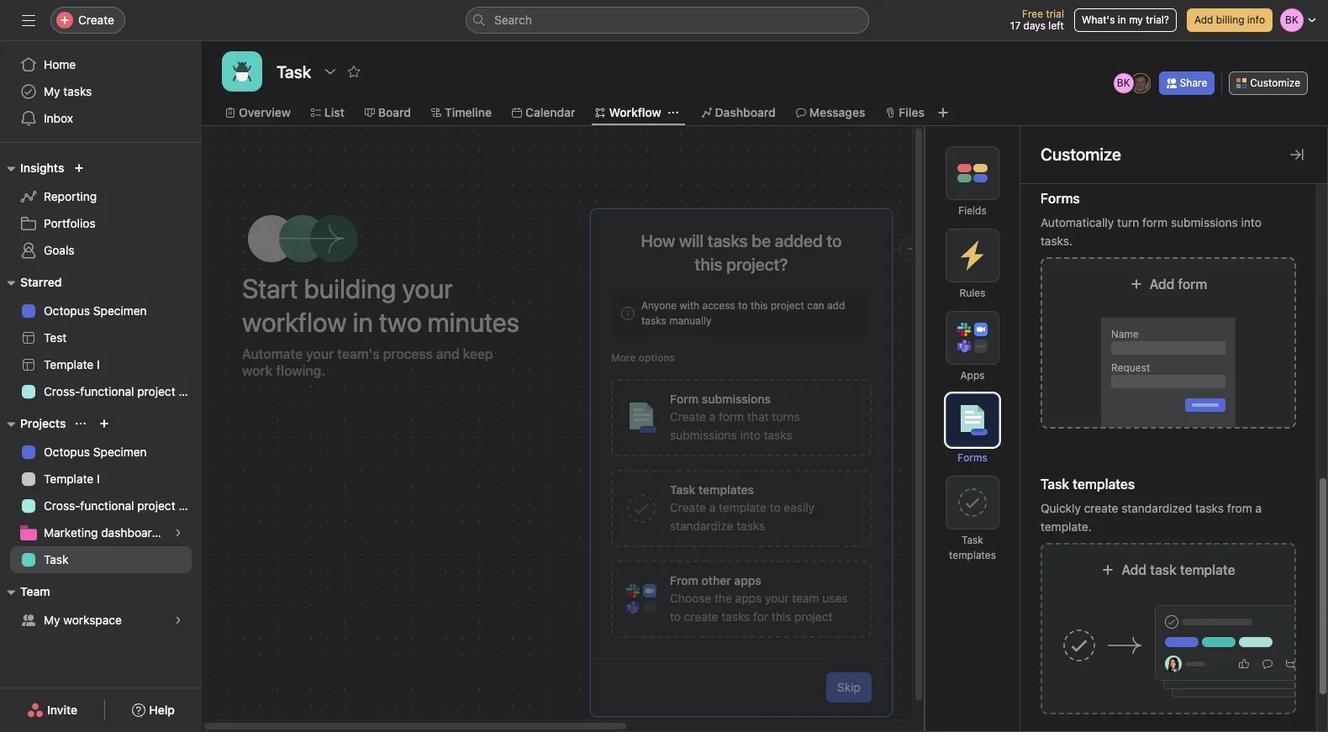 Task type: describe. For each thing, give the bounding box(es) containing it.
timeline
[[445, 105, 492, 119]]

workflow
[[609, 105, 661, 119]]

plan for cross-functional project plan link within the the projects element
[[179, 499, 202, 513]]

0 horizontal spatial customize
[[1041, 145, 1122, 164]]

quickly create standardized tasks from a template.
[[1041, 501, 1262, 534]]

task link
[[10, 547, 192, 574]]

into inside automatically turn form submissions into tasks.
[[1242, 215, 1262, 230]]

work flowing.
[[242, 363, 326, 378]]

help
[[149, 703, 175, 717]]

this inside anyone with access to this project can add tasks manually
[[751, 299, 768, 312]]

manually
[[670, 315, 712, 327]]

bk
[[1117, 77, 1131, 89]]

add for add task template
[[1122, 563, 1147, 578]]

quickly
[[1041, 501, 1081, 515]]

cross- for cross-functional project plan link within the the projects element
[[44, 499, 80, 513]]

create for task templates
[[670, 500, 706, 515]]

show options, current sort, top image
[[76, 419, 86, 429]]

anyone with access to this project can add tasks manually
[[642, 299, 845, 327]]

template i for first template i link from the bottom
[[44, 472, 100, 486]]

team
[[20, 584, 50, 599]]

to inside from other apps choose the apps your team uses to create tasks for this project
[[670, 610, 681, 624]]

team's
[[337, 346, 380, 362]]

start
[[242, 272, 298, 304]]

invite
[[47, 703, 78, 717]]

options
[[639, 352, 675, 364]]

0 vertical spatial forms
[[1041, 191, 1080, 206]]

uses
[[823, 591, 848, 605]]

home
[[44, 57, 76, 71]]

see details, marketing dashboards image
[[173, 528, 183, 538]]

standardized
[[1122, 501, 1193, 515]]

projects element
[[0, 409, 202, 577]]

template inside task templates create a template to easily standardize tasks
[[719, 500, 767, 515]]

marketing
[[44, 526, 98, 540]]

turns
[[772, 410, 800, 424]]

the
[[715, 591, 732, 605]]

free
[[1023, 8, 1044, 20]]

search list box
[[466, 7, 870, 34]]

two minutes
[[379, 306, 520, 338]]

see details, my workspace image
[[173, 616, 183, 626]]

billing
[[1217, 13, 1245, 26]]

cross- for cross-functional project plan link within 'starred' element
[[44, 384, 80, 399]]

rules
[[960, 287, 986, 299]]

starred
[[20, 275, 62, 289]]

added
[[775, 231, 823, 251]]

calendar link
[[512, 103, 576, 122]]

share
[[1180, 77, 1208, 89]]

dashboards
[[101, 526, 165, 540]]

tasks inside anyone with access to this project can add tasks manually
[[642, 315, 667, 327]]

2 horizontal spatial form
[[1179, 277, 1208, 292]]

trial?
[[1146, 13, 1170, 26]]

my tasks link
[[10, 78, 192, 105]]

list
[[324, 105, 345, 119]]

tasks inside task templates create a template to easily standardize tasks
[[737, 519, 765, 533]]

cross-functional project plan for cross-functional project plan link within the the projects element
[[44, 499, 202, 513]]

what's
[[1082, 13, 1115, 26]]

search button
[[466, 7, 870, 34]]

start building your workflow in two minutes automate your team's process and keep work flowing.
[[242, 272, 520, 378]]

add task template button
[[1034, 543, 1303, 715]]

i inside 'starred' element
[[97, 357, 100, 372]]

close details image
[[1291, 148, 1304, 161]]

overview link
[[225, 103, 291, 122]]

building
[[304, 272, 396, 304]]

hide sidebar image
[[22, 13, 35, 27]]

octopus for starred
[[44, 304, 90, 318]]

plan for cross-functional project plan link within 'starred' element
[[179, 384, 202, 399]]

files link
[[886, 103, 925, 122]]

1 vertical spatial your
[[306, 346, 334, 362]]

project inside 'starred' element
[[137, 384, 175, 399]]

customize inside dropdown button
[[1251, 77, 1301, 89]]

my workspace link
[[10, 607, 192, 634]]

messages link
[[796, 103, 866, 122]]

my for my workspace
[[44, 613, 60, 627]]

messages
[[810, 105, 866, 119]]

add
[[827, 299, 845, 312]]

task for task templates
[[962, 534, 984, 547]]

task templates for task templates create a template to easily standardize tasks
[[670, 483, 754, 497]]

choose
[[670, 591, 712, 605]]

0 horizontal spatial forms
[[958, 452, 988, 464]]

reporting link
[[10, 183, 192, 210]]

to inside task templates create a template to easily standardize tasks
[[770, 500, 781, 515]]

files
[[899, 105, 925, 119]]

a for form
[[710, 410, 716, 424]]

functional for cross-functional project plan link within 'starred' element
[[80, 384, 134, 399]]

what's in my trial? button
[[1075, 8, 1177, 32]]

tasks inside from other apps choose the apps your team uses to create tasks for this project
[[722, 610, 750, 624]]

name
[[1112, 328, 1139, 341]]

board link
[[365, 103, 411, 122]]

task for task
[[44, 552, 69, 567]]

tasks inside "quickly create standardized tasks from a template."
[[1196, 501, 1224, 515]]

task templates create a template to easily standardize tasks
[[670, 483, 815, 533]]

info
[[1248, 13, 1266, 26]]

starred element
[[0, 267, 202, 409]]

my for my tasks
[[44, 84, 60, 98]]

standardize
[[670, 519, 734, 533]]

automatically
[[1041, 215, 1114, 230]]

tasks.
[[1041, 234, 1073, 248]]

goals
[[44, 243, 74, 257]]

form submissions
[[670, 392, 771, 406]]

can
[[807, 299, 825, 312]]

a for template
[[710, 500, 716, 515]]

will
[[679, 231, 704, 251]]

this project?
[[695, 255, 788, 274]]

trial
[[1046, 8, 1065, 20]]

ja
[[1135, 77, 1146, 89]]

my workspace
[[44, 613, 122, 627]]

automate
[[242, 346, 303, 362]]

functional for cross-functional project plan link within the the projects element
[[80, 499, 134, 513]]

more options
[[611, 352, 675, 364]]

request
[[1112, 362, 1151, 374]]

task
[[1151, 563, 1177, 578]]

easily
[[784, 500, 815, 515]]

fields
[[959, 204, 987, 217]]

task templates for task templates
[[1041, 477, 1135, 492]]

octopus specimen link for template i
[[10, 439, 192, 466]]

form submissions create a form that turns submissions into tasks
[[670, 392, 800, 442]]

task templates
[[949, 534, 996, 562]]

global element
[[0, 41, 202, 142]]

tab actions image
[[668, 108, 678, 118]]



Task type: locate. For each thing, give the bounding box(es) containing it.
invite button
[[16, 695, 88, 726]]

1 horizontal spatial into
[[1242, 215, 1262, 230]]

template i link down test
[[10, 352, 192, 378]]

forms up automatically
[[1041, 191, 1080, 206]]

1 vertical spatial add
[[1150, 277, 1175, 292]]

in left my
[[1118, 13, 1127, 26]]

workflow link
[[596, 103, 661, 122]]

template up 'standardize'
[[719, 500, 767, 515]]

turn
[[1118, 215, 1140, 230]]

specimen up test link
[[93, 304, 147, 318]]

task inside the projects element
[[44, 552, 69, 567]]

1 horizontal spatial task
[[962, 534, 984, 547]]

template down test
[[44, 357, 94, 372]]

octopus up test
[[44, 304, 90, 318]]

specimen
[[93, 304, 147, 318], [93, 445, 147, 459]]

board
[[378, 105, 411, 119]]

free trial 17 days left
[[1011, 8, 1065, 32]]

functional inside 'starred' element
[[80, 384, 134, 399]]

a inside form submissions create a form that turns submissions into tasks
[[710, 410, 716, 424]]

create up home link
[[78, 13, 114, 27]]

1 vertical spatial plan
[[179, 499, 202, 513]]

i inside the projects element
[[97, 472, 100, 486]]

my down the team
[[44, 613, 60, 627]]

cross-functional project plan link up marketing dashboards
[[10, 493, 202, 520]]

a inside "quickly create standardized tasks from a template."
[[1256, 501, 1262, 515]]

1 vertical spatial cross-functional project plan
[[44, 499, 202, 513]]

apps
[[961, 369, 985, 382]]

1 vertical spatial form
[[1179, 277, 1208, 292]]

task templates inside task templates create a template to easily standardize tasks
[[670, 483, 754, 497]]

plan
[[179, 384, 202, 399], [179, 499, 202, 513]]

project down team
[[795, 610, 833, 624]]

customize up automatically
[[1041, 145, 1122, 164]]

add billing info
[[1195, 13, 1266, 26]]

portfolios link
[[10, 210, 192, 237]]

template inside 'starred' element
[[44, 357, 94, 372]]

0 vertical spatial template i link
[[10, 352, 192, 378]]

functional up new project or portfolio image
[[80, 384, 134, 399]]

marketing dashboards link
[[10, 520, 192, 547]]

0 vertical spatial octopus specimen link
[[10, 298, 192, 325]]

create inside "quickly create standardized tasks from a template."
[[1085, 501, 1119, 515]]

cross-functional project plan link
[[10, 378, 202, 405], [10, 493, 202, 520]]

1 octopus specimen from the top
[[44, 304, 147, 318]]

my inside my workspace link
[[44, 613, 60, 627]]

2 vertical spatial form
[[719, 410, 744, 424]]

tasks inside global element
[[63, 84, 92, 98]]

2 vertical spatial create
[[670, 500, 706, 515]]

my inside my tasks link
[[44, 84, 60, 98]]

1 vertical spatial template
[[44, 472, 94, 486]]

projects
[[20, 416, 66, 431]]

days
[[1024, 19, 1046, 32]]

cross-
[[44, 384, 80, 399], [44, 499, 80, 513]]

cross-functional project plan up dashboards
[[44, 499, 202, 513]]

to right 'access'
[[739, 299, 748, 312]]

2 cross- from the top
[[44, 499, 80, 513]]

tasks right 'standardize'
[[737, 519, 765, 533]]

plan inside 'starred' element
[[179, 384, 202, 399]]

your left team's
[[306, 346, 334, 362]]

a up 'standardize'
[[710, 500, 716, 515]]

form inside form submissions create a form that turns submissions into tasks
[[719, 410, 744, 424]]

template inside the projects element
[[44, 472, 94, 486]]

0 vertical spatial form
[[1143, 215, 1168, 230]]

show options image
[[324, 65, 337, 78]]

marketing dashboards
[[44, 526, 165, 540]]

create button
[[50, 7, 125, 34]]

1 vertical spatial template i link
[[10, 466, 192, 493]]

cross- up marketing
[[44, 499, 80, 513]]

template up marketing
[[44, 472, 94, 486]]

2 template i from the top
[[44, 472, 100, 486]]

0 vertical spatial cross-functional project plan link
[[10, 378, 202, 405]]

0 vertical spatial template i
[[44, 357, 100, 372]]

help button
[[121, 695, 186, 726]]

0 horizontal spatial into
[[741, 428, 761, 442]]

customize
[[1251, 77, 1301, 89], [1041, 145, 1122, 164]]

1 horizontal spatial in
[[1118, 13, 1127, 26]]

1 vertical spatial customize
[[1041, 145, 1122, 164]]

project up the see details, marketing dashboards image in the bottom left of the page
[[137, 499, 175, 513]]

insights element
[[0, 153, 202, 267]]

1 vertical spatial template
[[1181, 563, 1236, 578]]

cross-functional project plan for cross-functional project plan link within 'starred' element
[[44, 384, 202, 399]]

functional inside the projects element
[[80, 499, 134, 513]]

1 vertical spatial into
[[741, 428, 761, 442]]

0 vertical spatial octopus specimen
[[44, 304, 147, 318]]

to down choose
[[670, 610, 681, 624]]

customize down info
[[1251, 77, 1301, 89]]

1 plan from the top
[[179, 384, 202, 399]]

1 vertical spatial submissions
[[670, 428, 737, 442]]

tasks down anyone
[[642, 315, 667, 327]]

project inside anyone with access to this project can add tasks manually
[[771, 299, 805, 312]]

2 octopus specimen link from the top
[[10, 439, 192, 466]]

2 horizontal spatial add
[[1195, 13, 1214, 26]]

keep
[[463, 346, 493, 362]]

task down marketing
[[44, 552, 69, 567]]

1 vertical spatial octopus specimen link
[[10, 439, 192, 466]]

None text field
[[272, 56, 316, 87]]

1 vertical spatial create
[[670, 410, 706, 424]]

2 template i link from the top
[[10, 466, 192, 493]]

1 horizontal spatial create
[[1085, 501, 1119, 515]]

skip
[[838, 680, 861, 695]]

cross-functional project plan up new project or portfolio image
[[44, 384, 202, 399]]

0 horizontal spatial template
[[719, 500, 767, 515]]

0 vertical spatial create
[[1085, 501, 1119, 515]]

0 horizontal spatial form
[[719, 410, 744, 424]]

teams element
[[0, 577, 202, 637]]

create inside create dropdown button
[[78, 13, 114, 27]]

overview
[[239, 105, 291, 119]]

submissions up add form at top right
[[1171, 215, 1239, 230]]

new image
[[74, 163, 84, 173]]

a right from
[[1256, 501, 1262, 515]]

tasks inside form submissions create a form that turns submissions into tasks
[[764, 428, 793, 442]]

be
[[752, 231, 771, 251]]

octopus specimen link
[[10, 298, 192, 325], [10, 439, 192, 466]]

in up team's
[[353, 306, 373, 338]]

your up two minutes
[[402, 272, 453, 304]]

tasks up this project? on the right of the page
[[708, 231, 748, 251]]

your up for
[[765, 591, 789, 605]]

1 horizontal spatial add
[[1150, 277, 1175, 292]]

create for form submissions
[[670, 410, 706, 424]]

into inside form submissions create a form that turns submissions into tasks
[[741, 428, 761, 442]]

1 horizontal spatial form
[[1143, 215, 1168, 230]]

0 horizontal spatial your
[[306, 346, 334, 362]]

0 vertical spatial octopus
[[44, 304, 90, 318]]

test
[[44, 330, 67, 345]]

workspace
[[63, 613, 122, 627]]

0 horizontal spatial create
[[684, 610, 719, 624]]

your inside from other apps choose the apps your team uses to create tasks for this project
[[765, 591, 789, 605]]

project down test link
[[137, 384, 175, 399]]

0 vertical spatial template
[[719, 500, 767, 515]]

forms
[[1041, 191, 1080, 206], [958, 452, 988, 464]]

specimen inside the projects element
[[93, 445, 147, 459]]

task inside task templates
[[962, 534, 984, 547]]

portfolios
[[44, 216, 96, 230]]

1 octopus specimen link from the top
[[10, 298, 192, 325]]

create inside from other apps choose the apps your team uses to create tasks for this project
[[684, 610, 719, 624]]

add left task
[[1122, 563, 1147, 578]]

project inside from other apps choose the apps your team uses to create tasks for this project
[[795, 610, 833, 624]]

specimen inside 'starred' element
[[93, 304, 147, 318]]

0 vertical spatial customize
[[1251, 77, 1301, 89]]

specimen down new project or portfolio image
[[93, 445, 147, 459]]

1 vertical spatial template i
[[44, 472, 100, 486]]

0 vertical spatial in
[[1118, 13, 1127, 26]]

1 horizontal spatial your
[[402, 272, 453, 304]]

octopus specimen link for test
[[10, 298, 192, 325]]

1 cross-functional project plan from the top
[[44, 384, 202, 399]]

1 vertical spatial functional
[[80, 499, 134, 513]]

0 horizontal spatial in
[[353, 306, 373, 338]]

from
[[1228, 501, 1253, 515]]

template i down test
[[44, 357, 100, 372]]

octopus specimen inside the projects element
[[44, 445, 147, 459]]

0 vertical spatial functional
[[80, 384, 134, 399]]

octopus specimen for template i
[[44, 445, 147, 459]]

create inside form submissions create a form that turns submissions into tasks
[[670, 410, 706, 424]]

2 specimen from the top
[[93, 445, 147, 459]]

other apps
[[702, 574, 762, 588]]

1 vertical spatial octopus specimen
[[44, 445, 147, 459]]

to inside 'how will tasks be added to this project?'
[[827, 231, 842, 251]]

0 horizontal spatial task templates
[[670, 483, 754, 497]]

octopus inside 'starred' element
[[44, 304, 90, 318]]

1 vertical spatial this
[[772, 610, 792, 624]]

2 functional from the top
[[80, 499, 134, 513]]

template i link up marketing dashboards
[[10, 466, 192, 493]]

0 horizontal spatial this
[[751, 299, 768, 312]]

list link
[[311, 103, 345, 122]]

add form
[[1150, 277, 1208, 292]]

cross- inside 'starred' element
[[44, 384, 80, 399]]

cross- inside the projects element
[[44, 499, 80, 513]]

1 vertical spatial cross-
[[44, 499, 80, 513]]

octopus
[[44, 304, 90, 318], [44, 445, 90, 459]]

1 horizontal spatial this
[[772, 610, 792, 624]]

add for add billing info
[[1195, 13, 1214, 26]]

0 horizontal spatial add
[[1122, 563, 1147, 578]]

cross-functional project plan link inside the projects element
[[10, 493, 202, 520]]

project left can on the right top of the page
[[771, 299, 805, 312]]

1 my from the top
[[44, 84, 60, 98]]

template i inside 'starred' element
[[44, 357, 100, 372]]

test link
[[10, 325, 192, 352]]

into
[[1242, 215, 1262, 230], [741, 428, 761, 442]]

cross-functional project plan inside 'starred' element
[[44, 384, 202, 399]]

from other apps choose the apps your team uses to create tasks for this project
[[670, 574, 848, 624]]

1 specimen from the top
[[93, 304, 147, 318]]

tasks inside 'how will tasks be added to this project?'
[[708, 231, 748, 251]]

add tab image
[[937, 106, 950, 119]]

specimen for test
[[93, 304, 147, 318]]

template i for 1st template i link from the top
[[44, 357, 100, 372]]

cross-functional project plan inside the projects element
[[44, 499, 202, 513]]

tasks down turns
[[764, 428, 793, 442]]

goals link
[[10, 237, 192, 264]]

to inside anyone with access to this project can add tasks manually
[[739, 299, 748, 312]]

0 horizontal spatial task
[[44, 552, 69, 567]]

process
[[383, 346, 433, 362]]

add to starred image
[[348, 65, 361, 78]]

0 vertical spatial cross-functional project plan
[[44, 384, 202, 399]]

create down form submissions
[[670, 410, 706, 424]]

in inside button
[[1118, 13, 1127, 26]]

form down automatically turn form submissions into tasks.
[[1179, 277, 1208, 292]]

2 i from the top
[[97, 472, 100, 486]]

dashboard
[[715, 105, 776, 119]]

i down test link
[[97, 357, 100, 372]]

task up templates
[[962, 534, 984, 547]]

this right for
[[772, 610, 792, 624]]

0 vertical spatial template
[[44, 357, 94, 372]]

2 vertical spatial your
[[765, 591, 789, 605]]

1 vertical spatial specimen
[[93, 445, 147, 459]]

and
[[436, 346, 460, 362]]

1 i from the top
[[97, 357, 100, 372]]

insights
[[20, 161, 64, 175]]

1 vertical spatial create
[[684, 610, 719, 624]]

create up 'standardize'
[[670, 500, 706, 515]]

customize button
[[1230, 71, 1308, 95]]

forms down apps
[[958, 452, 988, 464]]

create inside task templates create a template to easily standardize tasks
[[670, 500, 706, 515]]

1 horizontal spatial task templates
[[1041, 477, 1135, 492]]

a inside task templates create a template to easily standardize tasks
[[710, 500, 716, 515]]

1 vertical spatial cross-functional project plan link
[[10, 493, 202, 520]]

0 vertical spatial task
[[962, 534, 984, 547]]

1 template i link from the top
[[10, 352, 192, 378]]

form right the turn
[[1143, 215, 1168, 230]]

apps
[[736, 591, 762, 605]]

plan inside the projects element
[[179, 499, 202, 513]]

1 template i from the top
[[44, 357, 100, 372]]

with
[[680, 299, 700, 312]]

access
[[703, 299, 736, 312]]

to right added
[[827, 231, 842, 251]]

0 vertical spatial cross-
[[44, 384, 80, 399]]

add for add form
[[1150, 277, 1175, 292]]

submissions inside form submissions create a form that turns submissions into tasks
[[670, 428, 737, 442]]

0 vertical spatial add
[[1195, 13, 1214, 26]]

template i up marketing
[[44, 472, 100, 486]]

1 vertical spatial octopus
[[44, 445, 90, 459]]

timeline link
[[431, 103, 492, 122]]

i up marketing dashboards
[[97, 472, 100, 486]]

1 vertical spatial in
[[353, 306, 373, 338]]

functional up marketing dashboards
[[80, 499, 134, 513]]

2 my from the top
[[44, 613, 60, 627]]

0 vertical spatial my
[[44, 84, 60, 98]]

0 vertical spatial create
[[78, 13, 114, 27]]

inbox link
[[10, 105, 192, 132]]

submissions down form submissions
[[670, 428, 737, 442]]

template for first template i link from the bottom
[[44, 472, 94, 486]]

add billing info button
[[1187, 8, 1273, 32]]

search
[[494, 13, 532, 27]]

this right 'access'
[[751, 299, 768, 312]]

add
[[1195, 13, 1214, 26], [1150, 277, 1175, 292], [1122, 563, 1147, 578]]

add inside button
[[1122, 563, 1147, 578]]

project
[[771, 299, 805, 312], [137, 384, 175, 399], [137, 499, 175, 513], [795, 610, 833, 624]]

bug image
[[232, 61, 252, 82]]

0 vertical spatial into
[[1242, 215, 1262, 230]]

octopus for projects
[[44, 445, 90, 459]]

add inside button
[[1195, 13, 1214, 26]]

create up template.
[[1085, 501, 1119, 515]]

tasks down the
[[722, 610, 750, 624]]

1 vertical spatial i
[[97, 472, 100, 486]]

0 vertical spatial specimen
[[93, 304, 147, 318]]

octopus specimen down new project or portfolio image
[[44, 445, 147, 459]]

cross-functional project plan link inside 'starred' element
[[10, 378, 202, 405]]

2 octopus from the top
[[44, 445, 90, 459]]

template i inside the projects element
[[44, 472, 100, 486]]

form inside automatically turn form submissions into tasks.
[[1143, 215, 1168, 230]]

2 octopus specimen from the top
[[44, 445, 147, 459]]

0 horizontal spatial submissions
[[670, 428, 737, 442]]

1 template from the top
[[44, 357, 94, 372]]

tasks down home
[[63, 84, 92, 98]]

my up inbox
[[44, 84, 60, 98]]

1 octopus from the top
[[44, 304, 90, 318]]

reporting
[[44, 189, 97, 204]]

task templates up 'standardize'
[[670, 483, 754, 497]]

2 vertical spatial add
[[1122, 563, 1147, 578]]

1 vertical spatial task
[[44, 552, 69, 567]]

template i
[[44, 357, 100, 372], [44, 472, 100, 486]]

calendar
[[526, 105, 576, 119]]

in inside start building your workflow in two minutes automate your team's process and keep work flowing.
[[353, 306, 373, 338]]

specimen for template i
[[93, 445, 147, 459]]

templates
[[949, 549, 996, 562]]

1 cross- from the top
[[44, 384, 80, 399]]

task
[[962, 534, 984, 547], [44, 552, 69, 567]]

1 vertical spatial my
[[44, 613, 60, 627]]

a
[[710, 410, 716, 424], [710, 500, 716, 515], [1256, 501, 1262, 515]]

create down choose
[[684, 610, 719, 624]]

submissions
[[1171, 215, 1239, 230], [670, 428, 737, 442]]

2 cross-functional project plan from the top
[[44, 499, 202, 513]]

1 horizontal spatial forms
[[1041, 191, 1080, 206]]

cross-functional project plan link up new project or portfolio image
[[10, 378, 202, 405]]

0 vertical spatial submissions
[[1171, 215, 1239, 230]]

for
[[754, 610, 769, 624]]

1 vertical spatial forms
[[958, 452, 988, 464]]

add left 'billing'
[[1195, 13, 1214, 26]]

what's in my trial?
[[1082, 13, 1170, 26]]

octopus specimen up test link
[[44, 304, 147, 318]]

1 functional from the top
[[80, 384, 134, 399]]

form
[[1143, 215, 1168, 230], [1179, 277, 1208, 292], [719, 410, 744, 424]]

1 cross-functional project plan link from the top
[[10, 378, 202, 405]]

tasks left from
[[1196, 501, 1224, 515]]

new project or portfolio image
[[100, 419, 110, 429]]

template right task
[[1181, 563, 1236, 578]]

2 plan from the top
[[179, 499, 202, 513]]

octopus down the show options, current sort, top icon
[[44, 445, 90, 459]]

template for 1st template i link from the top
[[44, 357, 94, 372]]

1 horizontal spatial submissions
[[1171, 215, 1239, 230]]

17
[[1011, 19, 1021, 32]]

octopus specimen for test
[[44, 304, 147, 318]]

template i link
[[10, 352, 192, 378], [10, 466, 192, 493]]

template inside the add task template button
[[1181, 563, 1236, 578]]

to
[[827, 231, 842, 251], [739, 299, 748, 312], [770, 500, 781, 515], [670, 610, 681, 624]]

octopus inside the projects element
[[44, 445, 90, 459]]

how
[[641, 231, 675, 251]]

task templates up quickly
[[1041, 477, 1135, 492]]

my
[[1129, 13, 1144, 26]]

starred button
[[0, 272, 62, 293]]

0 vertical spatial this
[[751, 299, 768, 312]]

cross- up projects at the bottom
[[44, 384, 80, 399]]

2 template from the top
[[44, 472, 94, 486]]

2 cross-functional project plan link from the top
[[10, 493, 202, 520]]

to left easily
[[770, 500, 781, 515]]

dashboard link
[[702, 103, 776, 122]]

octopus specimen link up test
[[10, 298, 192, 325]]

add down automatically turn form submissions into tasks.
[[1150, 277, 1175, 292]]

0 vertical spatial i
[[97, 357, 100, 372]]

form down form submissions
[[719, 410, 744, 424]]

octopus specimen inside 'starred' element
[[44, 304, 147, 318]]

octopus specimen link down new project or portfolio image
[[10, 439, 192, 466]]

1 horizontal spatial customize
[[1251, 77, 1301, 89]]

0 vertical spatial plan
[[179, 384, 202, 399]]

a down form submissions
[[710, 410, 716, 424]]

1 horizontal spatial template
[[1181, 563, 1236, 578]]

this inside from other apps choose the apps your team uses to create tasks for this project
[[772, 610, 792, 624]]

submissions inside automatically turn form submissions into tasks.
[[1171, 215, 1239, 230]]

how will tasks be added to this project?
[[641, 231, 842, 274]]

0 vertical spatial your
[[402, 272, 453, 304]]

2 horizontal spatial your
[[765, 591, 789, 605]]



Task type: vqa. For each thing, say whether or not it's contained in the screenshot.
2nd 'I' from the top of the page
yes



